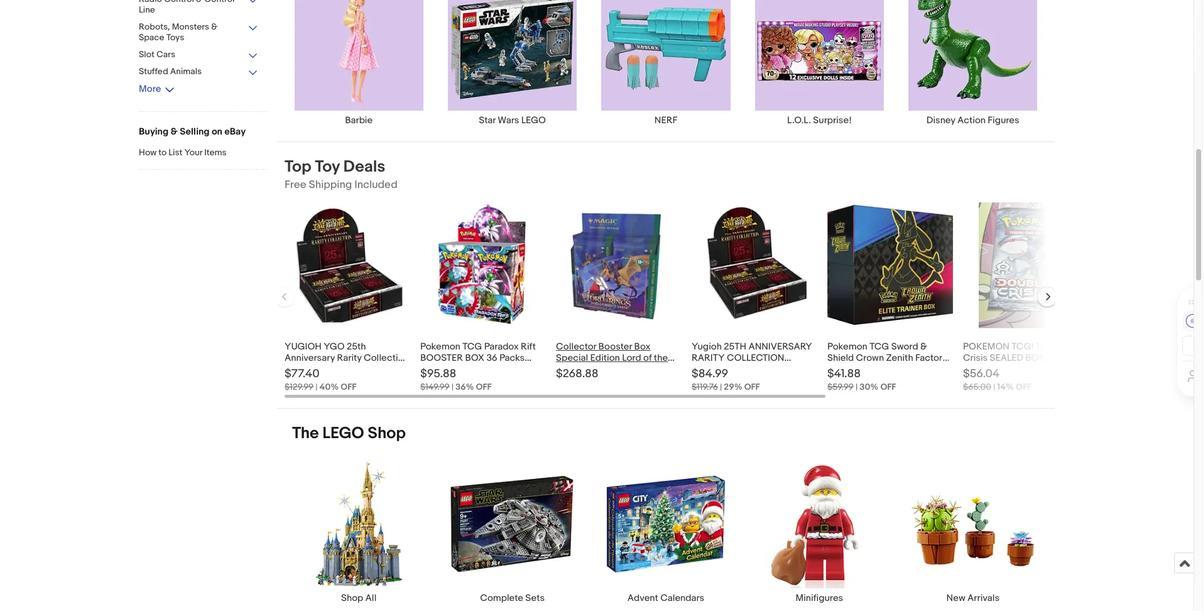 Task type: locate. For each thing, give the bounding box(es) containing it.
$84.99
[[692, 367, 729, 381]]

yugioh ygo 25th anniversary rarity collection booster box ships 11/1 image
[[285, 208, 411, 323]]

off for $41.88
[[881, 381, 897, 392]]

2 off from the left
[[476, 381, 492, 392]]

crisis
[[964, 352, 988, 364]]

figures
[[988, 114, 1020, 126]]

l.o.l. surprise! link
[[743, 0, 897, 126]]

factory
[[916, 352, 948, 364]]

$268.88
[[556, 367, 599, 381]]

| inside $77.40 $129.99 | 40% off
[[316, 381, 318, 392]]

1 vertical spatial booster
[[285, 363, 318, 375]]

items
[[204, 147, 227, 158]]

toy
[[315, 157, 340, 177]]

1 horizontal spatial pokemon
[[828, 341, 868, 353]]

pokemon inside the pokemon tcg paradox rift booster box 36 packs sealed new
[[421, 341, 461, 353]]

special
[[556, 352, 588, 364]]

arrivals
[[968, 592, 1000, 604]]

lord
[[622, 352, 642, 364]]

how to list your items
[[139, 147, 227, 158]]

shield
[[828, 352, 854, 364]]

new left arrivals
[[947, 592, 966, 604]]

pokemon up $41.88
[[828, 341, 868, 353]]

booster
[[421, 352, 463, 364], [1026, 352, 1069, 364]]

monsters
[[172, 21, 209, 32]]

box up 40%
[[321, 363, 337, 375]]

3 off from the left
[[745, 381, 760, 392]]

radio
[[139, 0, 162, 4]]

the
[[292, 424, 319, 443]]

4 off from the left
[[881, 381, 897, 392]]

& right monsters
[[211, 21, 218, 32]]

pokemon ​tcg sword & shield crown zenith factory sealed elite trainer box
[[828, 341, 948, 375]]

brand
[[990, 363, 1022, 375]]

| inside the $56.04 $65.00 | 14% off
[[994, 381, 996, 392]]

top toy deals free shipping included
[[285, 157, 398, 191]]

buying
[[139, 126, 169, 138]]

off right 29%
[[745, 381, 760, 392]]

control up monsters
[[164, 0, 194, 4]]

| for $56.04
[[994, 381, 996, 392]]

4 | from the left
[[856, 381, 858, 392]]

barbie
[[345, 114, 373, 126]]

booster
[[599, 341, 633, 353], [285, 363, 318, 375]]

box left the
[[635, 341, 651, 353]]

off down trainer
[[881, 381, 897, 392]]

$56.04
[[964, 367, 1000, 381]]

$65.00
[[964, 381, 992, 392]]

| inside $84.99 $119.76 | 29% off
[[720, 381, 722, 392]]

pokemon ​tcg sword & shield crown zenith factory sealed elite trainer box image
[[828, 205, 954, 325]]

1 horizontal spatial sealed
[[652, 363, 681, 375]]

1 | from the left
[[316, 381, 318, 392]]

1 control from the left
[[164, 0, 194, 4]]

0 horizontal spatial pokemon
[[421, 341, 461, 353]]

of
[[644, 352, 652, 364]]

sealed for $41.88
[[828, 363, 858, 375]]

2 horizontal spatial box
[[911, 363, 927, 375]]

0 horizontal spatial control
[[164, 0, 194, 4]]

$129.99 text field
[[285, 381, 314, 392]]

3 | from the left
[[720, 381, 722, 392]]

off down ships
[[341, 381, 357, 392]]

0 horizontal spatial booster
[[421, 352, 463, 364]]

lego
[[522, 114, 546, 126], [323, 424, 364, 443]]

off right 36% on the bottom left of page
[[476, 381, 492, 392]]

3 sealed from the left
[[828, 363, 858, 375]]

& right sword
[[921, 341, 928, 353]]

$59.99
[[828, 381, 854, 392]]

control
[[164, 0, 194, 4], [205, 0, 235, 4]]

25th
[[347, 341, 366, 353]]

rarity
[[337, 352, 362, 364]]

new
[[453, 363, 472, 375], [630, 363, 649, 375], [947, 592, 966, 604]]

2 sealed from the left
[[652, 363, 681, 375]]

14%
[[998, 381, 1015, 392]]

pokemon tcg paradox rift booster box 36 packs sealed new
[[421, 341, 536, 375]]

sealed up $59.99
[[828, 363, 858, 375]]

29%
[[724, 381, 743, 392]]

2 pokemon from the left
[[828, 341, 868, 353]]

1 horizontal spatial new
[[630, 363, 649, 375]]

|
[[316, 381, 318, 392], [452, 381, 454, 392], [720, 381, 722, 392], [856, 381, 858, 392], [994, 381, 996, 392]]

1 horizontal spatial booster
[[1026, 352, 1069, 364]]

$149.99
[[421, 381, 450, 392]]

| left 14%
[[994, 381, 996, 392]]

sealed inside collector booster box special edition lord of the rings vol. 2 mtg new sealed
[[652, 363, 681, 375]]

| left 36% on the bottom left of page
[[452, 381, 454, 392]]

1 booster from the left
[[421, 352, 463, 364]]

| left 29%
[[720, 381, 722, 392]]

2 control from the left
[[205, 0, 235, 4]]

0 horizontal spatial booster
[[285, 363, 318, 375]]

off inside $84.99 $119.76 | 29% off
[[745, 381, 760, 392]]

0 vertical spatial shop
[[368, 424, 406, 443]]

surprise!
[[814, 114, 852, 126]]

off inside the $56.04 $65.00 | 14% off
[[1017, 381, 1032, 392]]

deals
[[344, 157, 386, 177]]

| inside $95.88 $149.99 | 36% off
[[452, 381, 454, 392]]

shop
[[368, 424, 406, 443], [341, 592, 364, 604]]

& right buying
[[171, 126, 178, 138]]

&
[[196, 0, 203, 4], [211, 21, 218, 32], [171, 126, 178, 138], [921, 341, 928, 353]]

shop inside "link"
[[341, 592, 364, 604]]

new right the mtg in the right bottom of the page
[[630, 363, 649, 375]]

off for $56.04
[[1017, 381, 1032, 392]]

off
[[341, 381, 357, 392], [476, 381, 492, 392], [745, 381, 760, 392], [881, 381, 897, 392], [1017, 381, 1032, 392]]

sealed inside pokemon ​tcg sword & shield crown zenith factory sealed elite trainer box
[[828, 363, 858, 375]]

new up 36% on the bottom left of page
[[453, 363, 472, 375]]

new inside the pokemon tcg paradox rift booster box 36 packs sealed new
[[453, 363, 472, 375]]

off right 14%
[[1017, 381, 1032, 392]]

shop all
[[341, 592, 377, 604]]

2 horizontal spatial sealed
[[828, 363, 858, 375]]

shipping
[[309, 178, 352, 191]]

box right trainer
[[911, 363, 927, 375]]

yugioh
[[285, 341, 322, 353]]

pokemon
[[421, 341, 461, 353], [828, 341, 868, 353]]

1 horizontal spatial lego
[[522, 114, 546, 126]]

sealed right "lord"
[[652, 363, 681, 375]]

$129.99
[[285, 381, 314, 392]]

lego right wars
[[522, 114, 546, 126]]

complete
[[480, 592, 524, 604]]

off inside $95.88 $149.99 | 36% off
[[476, 381, 492, 392]]

0 horizontal spatial box
[[321, 363, 337, 375]]

l.o.l.
[[788, 114, 812, 126]]

sealed inside the pokemon tcg paradox rift booster box 36 packs sealed new
[[421, 363, 450, 375]]

| left 40%
[[316, 381, 318, 392]]

0 vertical spatial booster
[[599, 341, 633, 353]]

booster inside the pokemon tcg paradox rift booster box 36 packs sealed new
[[421, 352, 463, 364]]

trainer
[[881, 363, 909, 375]]

1 vertical spatial shop
[[341, 592, 364, 604]]

$41.88
[[828, 367, 861, 381]]

lego right the
[[323, 424, 364, 443]]

| left 30%
[[856, 381, 858, 392]]

control up robots, monsters & space toys dropdown button
[[205, 0, 235, 4]]

all
[[366, 592, 377, 604]]

| for $95.88
[[452, 381, 454, 392]]

$95.88
[[421, 367, 457, 381]]

off inside $41.88 $59.99 | 30% off
[[881, 381, 897, 392]]

0 vertical spatial lego
[[522, 114, 546, 126]]

$65.00 text field
[[964, 381, 992, 392]]

0 horizontal spatial shop
[[341, 592, 364, 604]]

sealed up $149.99 text field in the bottom of the page
[[421, 363, 450, 375]]

vol.
[[583, 363, 599, 375]]

pokemon up $95.88
[[421, 341, 461, 353]]

1
[[1037, 341, 1040, 353]]

1 horizontal spatial box
[[635, 341, 651, 353]]

0 horizontal spatial sealed
[[421, 363, 450, 375]]

pokemon inside pokemon ​tcg sword & shield crown zenith factory sealed elite trainer box
[[828, 341, 868, 353]]

sets
[[526, 592, 545, 604]]

star
[[479, 114, 496, 126]]

line
[[139, 4, 155, 15]]

5 | from the left
[[994, 381, 996, 392]]

to
[[159, 147, 167, 158]]

2 | from the left
[[452, 381, 454, 392]]

| inside $41.88 $59.99 | 30% off
[[856, 381, 858, 392]]

$56.04 $65.00 | 14% off
[[964, 367, 1032, 392]]

36%
[[456, 381, 474, 392]]

box inside collector booster box special edition lord of the rings vol. 2 mtg new sealed
[[635, 341, 651, 353]]

1 horizontal spatial shop
[[368, 424, 406, 443]]

off inside $77.40 $129.99 | 40% off
[[341, 381, 357, 392]]

collector booster box special edition lord of the rings vol. 2 mtg new sealed image
[[556, 202, 682, 328]]

booster up the mtg in the right bottom of the page
[[599, 341, 633, 353]]

0 horizontal spatial lego
[[323, 424, 364, 443]]

0 horizontal spatial new
[[453, 363, 472, 375]]

booster up "$129.99"
[[285, 363, 318, 375]]

booster inside yugioh ygo 25th anniversary rarity collection booster box ships 11/1
[[285, 363, 318, 375]]

1 horizontal spatial booster
[[599, 341, 633, 353]]

2 booster from the left
[[1026, 352, 1069, 364]]

1 horizontal spatial control
[[205, 0, 235, 4]]

1 off from the left
[[341, 381, 357, 392]]

collector booster box special edition lord of the rings vol. 2 mtg new sealed
[[556, 341, 681, 375]]

5 off from the left
[[1017, 381, 1032, 392]]

$119.76
[[692, 381, 718, 392]]

1 sealed from the left
[[421, 363, 450, 375]]

1 pokemon from the left
[[421, 341, 461, 353]]

ebay
[[225, 126, 246, 138]]

new arrivals
[[947, 592, 1000, 604]]

ygo
[[324, 341, 345, 353]]

included
[[355, 178, 398, 191]]

box
[[635, 341, 651, 353], [321, 363, 337, 375], [911, 363, 927, 375]]



Task type: describe. For each thing, give the bounding box(es) containing it.
$119.76 text field
[[692, 381, 718, 392]]

$95.88 $149.99 | 36% off
[[421, 367, 492, 392]]

booster inside collector booster box special edition lord of the rings vol. 2 mtg new sealed
[[599, 341, 633, 353]]

pokemon tcg!  1 double crisis sealed booster pack brand new image
[[979, 202, 1074, 328]]

$77.40 $129.99 | 40% off
[[285, 367, 357, 392]]

$84.99 $119.76 | 29% off
[[692, 367, 760, 392]]

list
[[169, 147, 183, 158]]

& inside pokemon ​tcg sword & shield crown zenith factory sealed elite trainer box
[[921, 341, 928, 353]]

& up monsters
[[196, 0, 203, 4]]

off for $84.99
[[745, 381, 760, 392]]

toys
[[166, 32, 184, 43]]

| for $41.88
[[856, 381, 858, 392]]

minifigures
[[796, 592, 844, 604]]

elite
[[860, 363, 878, 375]]

nerf link
[[590, 0, 743, 126]]

sealed
[[990, 352, 1024, 364]]

nerf
[[655, 114, 678, 126]]

36
[[487, 352, 498, 364]]

rings
[[556, 363, 581, 375]]

complete sets
[[480, 592, 545, 604]]

mtg
[[608, 363, 628, 375]]

pokemon for $95.88
[[421, 341, 461, 353]]

tcg!
[[1012, 341, 1035, 353]]

cars
[[156, 49, 175, 60]]

anniversary
[[285, 352, 335, 364]]

disney action figures link
[[897, 0, 1050, 126]]

zenith
[[887, 352, 914, 364]]

off for $77.40
[[341, 381, 357, 392]]

calendars
[[661, 592, 705, 604]]

new
[[1024, 363, 1045, 375]]

$77.40
[[285, 367, 320, 381]]

packs
[[500, 352, 525, 364]]

crown
[[857, 352, 885, 364]]

action
[[958, 114, 986, 126]]

pokemon tcg!  1 double crisis sealed booster pack brand new
[[964, 341, 1073, 375]]

$59.99 text field
[[828, 381, 854, 392]]

disney
[[927, 114, 956, 126]]

tcg
[[463, 341, 482, 353]]

new inside collector booster box special edition lord of the rings vol. 2 mtg new sealed
[[630, 363, 649, 375]]

advent calendars
[[628, 592, 705, 604]]

complete sets link
[[436, 459, 590, 604]]

ships
[[339, 363, 365, 375]]

| for $84.99
[[720, 381, 722, 392]]

yugioh ygo 25th anniversary rarity collection booster box ships 11/1
[[285, 341, 409, 375]]

​tcg
[[870, 341, 890, 353]]

barbie link
[[282, 0, 436, 126]]

robots, monsters & space toys button
[[139, 21, 258, 44]]

free
[[285, 178, 307, 191]]

stuffed animals button
[[139, 66, 258, 78]]

radio control & control line button
[[139, 0, 258, 16]]

1 vertical spatial lego
[[323, 424, 364, 443]]

pokemon for $41.88
[[828, 341, 868, 353]]

paradox
[[485, 341, 519, 353]]

$149.99 text field
[[421, 381, 450, 392]]

space
[[139, 32, 164, 43]]

stuffed
[[139, 66, 168, 77]]

top
[[285, 157, 312, 177]]

advent
[[628, 592, 659, 604]]

40%
[[320, 381, 339, 392]]

how to list your items link
[[139, 147, 268, 159]]

how
[[139, 147, 157, 158]]

30%
[[860, 381, 879, 392]]

selling
[[180, 126, 210, 138]]

more
[[139, 83, 161, 95]]

slot cars button
[[139, 49, 258, 61]]

slot
[[139, 49, 155, 60]]

sword
[[892, 341, 919, 353]]

minifigures link
[[743, 459, 897, 604]]

double
[[1042, 341, 1073, 353]]

collector
[[556, 341, 597, 353]]

| for $77.40
[[316, 381, 318, 392]]

pokemon tcg paradox rift booster box 36 packs sealed new image
[[437, 202, 530, 328]]

booster inside the pokemon tcg!  1 double crisis sealed booster pack brand new
[[1026, 352, 1069, 364]]

rift
[[521, 341, 536, 353]]

star wars lego link
[[436, 0, 590, 126]]

animals
[[170, 66, 202, 77]]

box inside yugioh ygo 25th anniversary rarity collection booster box ships 11/1
[[321, 363, 337, 375]]

$41.88 $59.99 | 30% off
[[828, 367, 897, 392]]

2 horizontal spatial new
[[947, 592, 966, 604]]

robots,
[[139, 21, 170, 32]]

your
[[185, 147, 202, 158]]

shop all link
[[282, 459, 436, 604]]

yugioh 25th anniversary rarity collection booster box 1st edition new! 11/3 image
[[694, 202, 816, 328]]

box inside pokemon ​tcg sword & shield crown zenith factory sealed elite trainer box
[[911, 363, 927, 375]]

star wars lego
[[479, 114, 546, 126]]

sealed for $95.88
[[421, 363, 450, 375]]

11/1
[[367, 363, 381, 375]]

pokemon
[[964, 341, 1010, 353]]

on
[[212, 126, 223, 138]]

off for $95.88
[[476, 381, 492, 392]]

buying & selling on ebay
[[139, 126, 246, 138]]



Task type: vqa. For each thing, say whether or not it's contained in the screenshot.


